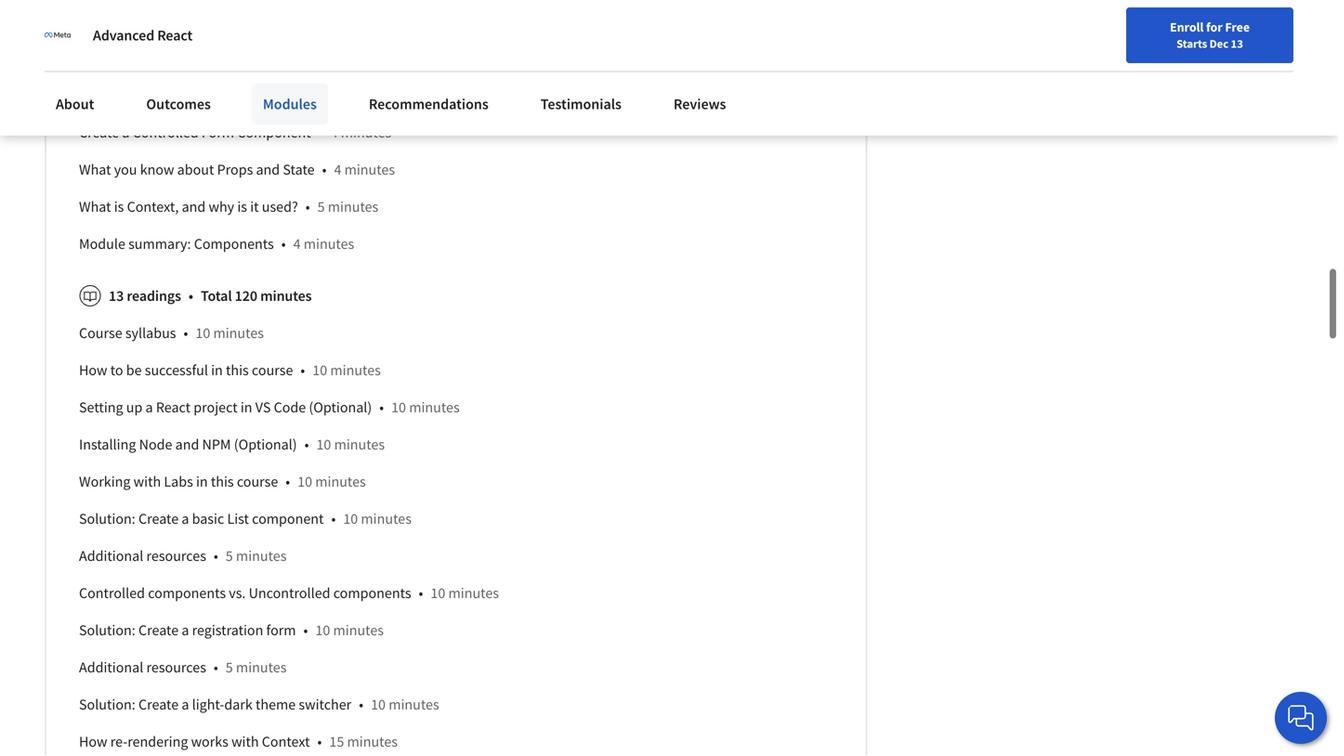 Task type: vqa. For each thing, say whether or not it's contained in the screenshot.


Task type: locate. For each thing, give the bounding box(es) containing it.
successful
[[145, 361, 208, 380]]

4 right modules "link"
[[331, 123, 338, 142]]

basic
[[192, 510, 224, 529]]

1 horizontal spatial is
[[237, 198, 247, 216]]

project
[[194, 398, 238, 417]]

0 vertical spatial course
[[252, 361, 293, 380]]

installing node and npm (optional) • 10 minutes
[[79, 436, 385, 454]]

how to be successful in this course • 10 minutes
[[79, 361, 381, 380]]

advanced react
[[93, 26, 193, 45]]

solution: for solution: create a basic list component
[[79, 510, 135, 529]]

menu item
[[983, 19, 1103, 79]]

components
[[148, 584, 226, 603], [333, 584, 411, 603]]

1 vertical spatial how
[[79, 733, 107, 752]]

1 horizontal spatial list
[[227, 510, 249, 529]]

is left context,
[[114, 198, 124, 216]]

4 right the state at the left top of the page
[[334, 161, 341, 179]]

meta image
[[45, 22, 71, 48]]

0 vertical spatial how
[[79, 361, 107, 380]]

0 horizontal spatial form
[[145, 86, 177, 105]]

how left re-
[[79, 733, 107, 752]]

0 vertical spatial additional
[[79, 547, 143, 566]]

create for basic
[[138, 510, 179, 529]]

1 resources from the top
[[146, 547, 206, 566]]

a
[[134, 86, 142, 105], [122, 123, 130, 142], [146, 398, 153, 417], [182, 510, 189, 529], [182, 622, 189, 640], [182, 696, 189, 715]]

2 how from the top
[[79, 733, 107, 752]]

1 vertical spatial form
[[202, 123, 234, 142]]

1 horizontal spatial 13
[[1231, 36, 1244, 51]]

1 vertical spatial with
[[231, 733, 259, 752]]

in left vs
[[241, 398, 252, 417]]

and
[[256, 161, 280, 179], [182, 198, 206, 216], [175, 436, 199, 454]]

create left registration
[[138, 622, 179, 640]]

2 additional resources • 5 minutes from the top
[[79, 659, 287, 677]]

components
[[217, 12, 297, 30], [194, 235, 274, 253]]

this down npm
[[211, 473, 234, 491]]

dec
[[1210, 36, 1229, 51]]

up
[[126, 398, 143, 417]]

form down creating a form component in react • 5 minutes
[[202, 123, 234, 142]]

react right keys
[[157, 26, 193, 45]]

1 vertical spatial additional resources • 5 minutes
[[79, 659, 287, 677]]

component up create a controlled form component • 4 minutes
[[180, 86, 252, 105]]

resources up light-
[[146, 659, 206, 677]]

120
[[235, 287, 257, 306]]

resources
[[146, 547, 206, 566], [146, 659, 206, 677]]

2 additional from the top
[[79, 659, 143, 677]]

2 is from the left
[[237, 198, 247, 216]]

0 vertical spatial 13
[[1231, 36, 1244, 51]]

a right up
[[146, 398, 153, 417]]

a for registration
[[182, 622, 189, 640]]

with right works
[[231, 733, 259, 752]]

4
[[331, 123, 338, 142], [334, 161, 341, 179], [293, 235, 301, 253]]

(optional) down vs
[[234, 436, 297, 454]]

what left the you
[[79, 161, 111, 179]]

5
[[324, 86, 331, 105], [318, 198, 325, 216], [226, 547, 233, 566], [226, 659, 233, 677]]

(optional) right code
[[309, 398, 372, 417]]

context,
[[127, 198, 179, 216]]

•
[[312, 86, 317, 105], [319, 123, 323, 142], [322, 161, 327, 179], [306, 198, 310, 216], [281, 235, 286, 253], [189, 287, 193, 306], [184, 324, 188, 343], [301, 361, 305, 380], [379, 398, 384, 417], [305, 436, 309, 454], [286, 473, 290, 491], [331, 510, 336, 529], [214, 547, 218, 566], [419, 584, 423, 603], [304, 622, 308, 640], [214, 659, 218, 677], [359, 696, 364, 715], [317, 733, 322, 752]]

0 vertical spatial 4
[[331, 123, 338, 142]]

a left registration
[[182, 622, 189, 640]]

0 vertical spatial what
[[79, 161, 111, 179]]

1 how from the top
[[79, 361, 107, 380]]

components down what is context, and why is it used? • 5 minutes
[[194, 235, 274, 253]]

used?
[[262, 198, 298, 216]]

keys
[[117, 12, 146, 30]]

testimonials link
[[530, 84, 633, 125]]

2 resources from the top
[[146, 659, 206, 677]]

form
[[266, 622, 296, 640]]

1 vertical spatial what
[[79, 198, 111, 216]]

0 vertical spatial with
[[134, 473, 161, 491]]

this up the project
[[226, 361, 249, 380]]

• total 120 minutes
[[189, 287, 312, 306]]

reviews
[[674, 95, 726, 113]]

a left basic
[[182, 510, 189, 529]]

components left vs.
[[148, 584, 226, 603]]

node
[[139, 436, 172, 454]]

and left the state at the left top of the page
[[256, 161, 280, 179]]

light-
[[192, 696, 224, 715]]

outcomes link
[[135, 84, 222, 125]]

additional resources • 5 minutes
[[79, 547, 287, 566], [79, 659, 287, 677]]

0 vertical spatial (optional)
[[309, 398, 372, 417]]

(optional)
[[309, 398, 372, 417], [234, 436, 297, 454]]

how left to
[[79, 361, 107, 380]]

show notifications image
[[1122, 23, 1145, 46]]

in right labs
[[196, 473, 208, 491]]

0 horizontal spatial with
[[134, 473, 161, 491]]

1 vertical spatial resources
[[146, 659, 206, 677]]

working with labs in this course • 10 minutes
[[79, 473, 366, 491]]

what is context, and why is it used? • 5 minutes
[[79, 198, 379, 216]]

with
[[134, 473, 161, 491], [231, 733, 259, 752]]

this
[[226, 361, 249, 380], [211, 473, 234, 491]]

3 solution: from the top
[[79, 696, 135, 715]]

react down successful
[[156, 398, 191, 417]]

theme
[[256, 696, 296, 715]]

course
[[252, 361, 293, 380], [237, 473, 278, 491]]

13 left readings at the top left of the page
[[109, 287, 124, 306]]

4 down used?
[[293, 235, 301, 253]]

list right basic
[[227, 510, 249, 529]]

2 what from the top
[[79, 198, 111, 216]]

1 horizontal spatial components
[[333, 584, 411, 603]]

solution:
[[79, 510, 135, 529], [79, 622, 135, 640], [79, 696, 135, 715]]

2 vertical spatial solution:
[[79, 696, 135, 715]]

5 up vs.
[[226, 547, 233, 566]]

1 vertical spatial list
[[227, 510, 249, 529]]

what up the module
[[79, 198, 111, 216]]

1 is from the left
[[114, 198, 124, 216]]

0 horizontal spatial list
[[192, 12, 214, 30]]

what
[[79, 161, 111, 179], [79, 198, 111, 216]]

0 vertical spatial additional resources • 5 minutes
[[79, 547, 287, 566]]

react up component
[[270, 86, 305, 105]]

1 vertical spatial controlled
[[79, 584, 145, 603]]

about
[[56, 95, 94, 113]]

13 down free
[[1231, 36, 1244, 51]]

and left why
[[182, 198, 206, 216]]

0 vertical spatial controlled
[[133, 123, 199, 142]]

dark
[[224, 696, 253, 715]]

additional down working
[[79, 547, 143, 566]]

additional
[[79, 547, 143, 566], [79, 659, 143, 677]]

0 horizontal spatial (optional)
[[234, 436, 297, 454]]

0 horizontal spatial components
[[148, 584, 226, 603]]

course up solution: create a basic list component • 10 minutes
[[237, 473, 278, 491]]

1 vertical spatial and
[[182, 198, 206, 216]]

0 vertical spatial form
[[145, 86, 177, 105]]

a for react
[[146, 398, 153, 417]]

create
[[79, 123, 119, 142], [138, 510, 179, 529], [138, 622, 179, 640], [138, 696, 179, 715]]

testimonials
[[541, 95, 622, 113]]

components up creating a form component in react • 5 minutes
[[217, 12, 297, 30]]

is
[[114, 198, 124, 216], [237, 198, 247, 216]]

10
[[196, 324, 210, 343], [313, 361, 327, 380], [391, 398, 406, 417], [316, 436, 331, 454], [298, 473, 312, 491], [343, 510, 358, 529], [431, 584, 446, 603], [315, 622, 330, 640], [371, 696, 386, 715]]

component
[[180, 86, 252, 105], [252, 510, 324, 529]]

0 horizontal spatial 13
[[109, 287, 124, 306]]

course syllabus • 10 minutes
[[79, 324, 264, 343]]

form
[[145, 86, 177, 105], [202, 123, 234, 142]]

in up the project
[[211, 361, 223, 380]]

components right uncontrolled
[[333, 584, 411, 603]]

minutes
[[334, 86, 385, 105], [341, 123, 392, 142], [344, 161, 395, 179], [328, 198, 379, 216], [304, 235, 354, 253], [260, 287, 312, 306], [213, 324, 264, 343], [330, 361, 381, 380], [409, 398, 460, 417], [334, 436, 385, 454], [315, 473, 366, 491], [361, 510, 412, 529], [236, 547, 287, 566], [448, 584, 499, 603], [333, 622, 384, 640], [236, 659, 287, 677], [389, 696, 439, 715], [347, 733, 398, 752]]

2 solution: from the top
[[79, 622, 135, 640]]

1 vertical spatial additional
[[79, 659, 143, 677]]

1 what from the top
[[79, 161, 111, 179]]

module summary: components • 4 minutes
[[79, 235, 354, 253]]

solution: create a registration form • 10 minutes
[[79, 622, 384, 640]]

creating
[[79, 86, 131, 105]]

controlled
[[133, 123, 199, 142], [79, 584, 145, 603]]

resources down basic
[[146, 547, 206, 566]]

1 horizontal spatial form
[[202, 123, 234, 142]]

props
[[217, 161, 253, 179]]

in
[[255, 86, 267, 105], [211, 361, 223, 380], [241, 398, 252, 417], [196, 473, 208, 491]]

enroll for free starts dec 13
[[1170, 19, 1250, 51]]

and left npm
[[175, 436, 199, 454]]

create up rendering
[[138, 696, 179, 715]]

advanced
[[93, 26, 154, 45]]

uncontrolled
[[249, 584, 330, 603]]

readings
[[127, 287, 181, 306]]

form right creating
[[145, 86, 177, 105]]

additional resources • 5 minutes up light-
[[79, 659, 287, 677]]

solution: for solution: create a light-dark theme switcher
[[79, 696, 135, 715]]

a left light-
[[182, 696, 189, 715]]

0 vertical spatial solution:
[[79, 510, 135, 529]]

1 vertical spatial solution:
[[79, 622, 135, 640]]

recommendations
[[369, 95, 489, 113]]

what for what is context, and why is it used?
[[79, 198, 111, 216]]

course up the setting up a react project in vs code (optional) • 10 minutes
[[252, 361, 293, 380]]

state
[[283, 161, 315, 179]]

module
[[79, 235, 125, 253]]

additional resources • 5 minutes down basic
[[79, 547, 287, 566]]

a for basic
[[182, 510, 189, 529]]

list right within
[[192, 12, 214, 30]]

0 vertical spatial resources
[[146, 547, 206, 566]]

with left labs
[[134, 473, 161, 491]]

0 vertical spatial components
[[217, 12, 297, 30]]

how
[[79, 361, 107, 380], [79, 733, 107, 752]]

component
[[237, 123, 311, 142]]

0 horizontal spatial is
[[114, 198, 124, 216]]

is left it
[[237, 198, 247, 216]]

about
[[177, 161, 214, 179]]

be
[[126, 361, 142, 380]]

code
[[274, 398, 306, 417]]

1 solution: from the top
[[79, 510, 135, 529]]

additional up re-
[[79, 659, 143, 677]]

summary:
[[128, 235, 191, 253]]

15
[[329, 733, 344, 752]]

react
[[157, 26, 193, 45], [270, 86, 305, 105], [156, 398, 191, 417]]

create down labs
[[138, 510, 179, 529]]

component up "controlled components vs. uncontrolled components • 10 minutes"
[[252, 510, 324, 529]]

how for how re-rendering works with context
[[79, 733, 107, 752]]



Task type: describe. For each thing, give the bounding box(es) containing it.
modules link
[[252, 84, 328, 125]]

using keys within list components
[[79, 12, 297, 30]]

how re-rendering works with context • 15 minutes
[[79, 733, 398, 752]]

13 inside the enroll for free starts dec 13
[[1231, 36, 1244, 51]]

0 vertical spatial and
[[256, 161, 280, 179]]

controlled components vs. uncontrolled components • 10 minutes
[[79, 584, 499, 603]]

1 components from the left
[[148, 584, 226, 603]]

1 horizontal spatial with
[[231, 733, 259, 752]]

outcomes
[[146, 95, 211, 113]]

vs
[[255, 398, 271, 417]]

1 vertical spatial 13
[[109, 287, 124, 306]]

create for light-
[[138, 696, 179, 715]]

why
[[209, 198, 234, 216]]

vs.
[[229, 584, 246, 603]]

installing
[[79, 436, 136, 454]]

create for registration
[[138, 622, 179, 640]]

in up component
[[255, 86, 267, 105]]

how for how to be successful in this course
[[79, 361, 107, 380]]

course
[[79, 324, 122, 343]]

rendering
[[128, 733, 188, 752]]

about link
[[45, 84, 105, 125]]

context
[[262, 733, 310, 752]]

2 vertical spatial react
[[156, 398, 191, 417]]

1 vertical spatial this
[[211, 473, 234, 491]]

0 vertical spatial react
[[157, 26, 193, 45]]

a for light-
[[182, 696, 189, 715]]

switcher
[[299, 696, 352, 715]]

a up the you
[[122, 123, 130, 142]]

recommendations link
[[358, 84, 500, 125]]

13 readings
[[109, 287, 181, 306]]

re-
[[110, 733, 128, 752]]

solution: create a basic list component • 10 minutes
[[79, 510, 412, 529]]

chat with us image
[[1286, 704, 1316, 733]]

syllabus
[[125, 324, 176, 343]]

total
[[201, 287, 232, 306]]

create down 'about'
[[79, 123, 119, 142]]

0 vertical spatial component
[[180, 86, 252, 105]]

labs
[[164, 473, 193, 491]]

1 vertical spatial (optional)
[[234, 436, 297, 454]]

solution: for solution: create a registration form
[[79, 622, 135, 640]]

2 vertical spatial 4
[[293, 235, 301, 253]]

1 vertical spatial components
[[194, 235, 274, 253]]

reviews link
[[663, 84, 737, 125]]

a right creating
[[134, 86, 142, 105]]

works
[[191, 733, 229, 752]]

1 additional resources • 5 minutes from the top
[[79, 547, 287, 566]]

5 right modules
[[324, 86, 331, 105]]

for
[[1206, 19, 1223, 35]]

creating a form component in react • 5 minutes
[[79, 86, 385, 105]]

2 vertical spatial and
[[175, 436, 199, 454]]

within
[[149, 12, 189, 30]]

registration
[[192, 622, 263, 640]]

2 components from the left
[[333, 584, 411, 603]]

starts
[[1177, 36, 1208, 51]]

1 additional from the top
[[79, 547, 143, 566]]

what you know about props and state • 4 minutes
[[79, 161, 395, 179]]

modules
[[263, 95, 317, 113]]

1 vertical spatial react
[[270, 86, 305, 105]]

it
[[250, 198, 259, 216]]

working
[[79, 473, 131, 491]]

free
[[1225, 19, 1250, 35]]

setting
[[79, 398, 123, 417]]

solution: create a light-dark theme switcher • 10 minutes
[[79, 696, 439, 715]]

enroll
[[1170, 19, 1204, 35]]

know
[[140, 161, 174, 179]]

what for what you know about props and state
[[79, 161, 111, 179]]

setting up a react project in vs code (optional) • 10 minutes
[[79, 398, 460, 417]]

create a controlled form component • 4 minutes
[[79, 123, 392, 142]]

to
[[110, 361, 123, 380]]

npm
[[202, 436, 231, 454]]

5 down registration
[[226, 659, 233, 677]]

using
[[79, 12, 114, 30]]

coursera image
[[22, 15, 140, 45]]

5 right used?
[[318, 198, 325, 216]]

1 horizontal spatial (optional)
[[309, 398, 372, 417]]

0 vertical spatial list
[[192, 12, 214, 30]]

you
[[114, 161, 137, 179]]

1 vertical spatial 4
[[334, 161, 341, 179]]

0 vertical spatial this
[[226, 361, 249, 380]]

1 vertical spatial course
[[237, 473, 278, 491]]

1 vertical spatial component
[[252, 510, 324, 529]]



